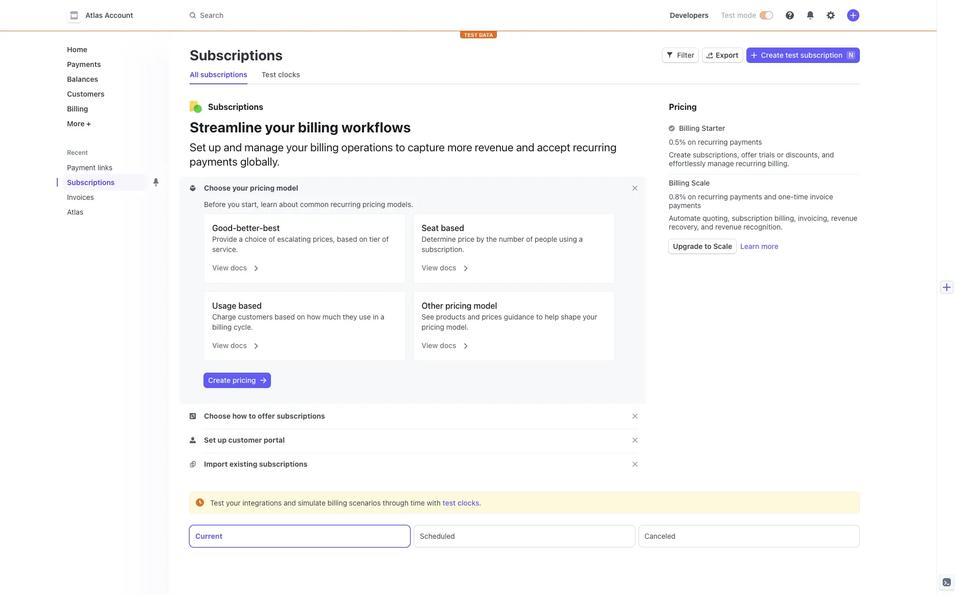 Task type: locate. For each thing, give the bounding box(es) containing it.
revenue inside streamline your billing workflows set up and manage your billing operations to capture more revenue and accept recurring payments globally.
[[475, 141, 514, 154]]

of left people
[[526, 235, 533, 243]]

view for good-better-best
[[212, 263, 229, 272]]

0 horizontal spatial test
[[210, 499, 224, 507]]

manage inside streamline your billing workflows set up and manage your billing operations to capture more revenue and accept recurring payments globally.
[[245, 141, 284, 154]]

billing inside core navigation links element
[[67, 104, 88, 113]]

using
[[559, 235, 577, 243]]

pin to navigation image
[[152, 178, 160, 186]]

pricing up 'learn'
[[250, 184, 275, 192]]

0 vertical spatial create
[[761, 51, 784, 59]]

trials
[[759, 150, 775, 159]]

0 horizontal spatial of
[[269, 235, 275, 243]]

0 horizontal spatial svg image
[[190, 413, 196, 419]]

0 vertical spatial tab list
[[186, 65, 860, 84]]

of inside seat based determine price by the number of people using a subscription.
[[526, 235, 533, 243]]

charge
[[212, 313, 236, 321]]

invoices
[[67, 193, 94, 202]]

payments
[[730, 138, 762, 146], [190, 155, 238, 168], [730, 192, 763, 201], [669, 201, 701, 210]]

1 vertical spatial tab list
[[190, 526, 860, 547]]

0 vertical spatial model
[[277, 184, 298, 192]]

accept
[[537, 141, 571, 154]]

more right the learn
[[762, 242, 779, 251]]

docs for charge
[[231, 341, 247, 350]]

0 horizontal spatial more
[[448, 141, 472, 154]]

time left invoice
[[794, 192, 809, 201]]

and left simulate
[[284, 499, 296, 507]]

time inside billing scale 0.8% on recurring payments and one-time invoice payments automate quoting, subscription billing, invoicing, revenue recovery, and revenue recognition.
[[794, 192, 809, 201]]

view down service.
[[212, 263, 229, 272]]

how
[[307, 313, 321, 321], [232, 412, 247, 420]]

0 vertical spatial time
[[794, 192, 809, 201]]

and left prices
[[468, 313, 480, 321]]

subscriptions up portal
[[277, 412, 325, 420]]

1 vertical spatial billing
[[679, 124, 700, 132]]

1 vertical spatial offer
[[258, 412, 275, 420]]

up down streamline
[[209, 141, 221, 154]]

subscriptions inside tab list
[[200, 70, 247, 79]]

test right with
[[443, 499, 456, 507]]

0 horizontal spatial atlas
[[67, 208, 83, 216]]

test left mode
[[721, 11, 736, 19]]

docs down model.
[[440, 341, 457, 350]]

subscriptions up all subscriptions
[[190, 47, 283, 63]]

manage up globally.
[[245, 141, 284, 154]]

docs for model
[[440, 341, 457, 350]]

cycle.
[[234, 323, 253, 331]]

recurring up quoting,
[[698, 192, 728, 201]]

based
[[441, 224, 464, 233], [337, 235, 357, 243], [239, 301, 262, 311], [275, 313, 295, 321]]

globally.
[[240, 155, 280, 168]]

of right tier
[[382, 235, 389, 243]]

2 vertical spatial subscriptions
[[259, 460, 308, 469]]

1 horizontal spatial test
[[262, 70, 276, 79]]

svg image
[[667, 52, 673, 58], [751, 52, 757, 58], [190, 413, 196, 419]]

import existing subscriptions
[[204, 460, 308, 469]]

on right 0.8%
[[688, 192, 696, 201]]

based up price
[[441, 224, 464, 233]]

1 horizontal spatial svg image
[[667, 52, 673, 58]]

revenue
[[475, 141, 514, 154], [832, 214, 858, 223], [716, 223, 742, 231]]

how up set up customer portal dropdown button
[[232, 412, 247, 420]]

model inside other pricing model see products and prices guidance to help shape your pricing model.
[[474, 301, 497, 311]]

1 horizontal spatial a
[[381, 313, 385, 321]]

a down 'better-'
[[239, 235, 243, 243]]

view docs for usage
[[212, 341, 247, 350]]

1 horizontal spatial create
[[669, 150, 691, 159]]

offer left trials
[[742, 150, 757, 159]]

scale down effortlessly
[[692, 179, 710, 187]]

view docs button for good-
[[206, 257, 260, 275]]

0 vertical spatial choose
[[204, 184, 231, 192]]

to inside dropdown button
[[249, 412, 256, 420]]

3 of from the left
[[526, 235, 533, 243]]

0 vertical spatial test
[[721, 11, 736, 19]]

1 horizontal spatial offer
[[742, 150, 757, 159]]

more inside streamline your billing workflows set up and manage your billing operations to capture more revenue and accept recurring payments globally.
[[448, 141, 472, 154]]

manage
[[245, 141, 284, 154], [708, 159, 734, 168]]

billing for billing
[[67, 104, 88, 113]]

docs down service.
[[231, 263, 247, 272]]

2 horizontal spatial test
[[721, 11, 736, 19]]

a
[[239, 235, 243, 243], [579, 235, 583, 243], [381, 313, 385, 321]]

2 horizontal spatial create
[[761, 51, 784, 59]]

2 vertical spatial create
[[208, 376, 231, 385]]

based inside good-better-best provide a choice of escalating prices, based on tier of service.
[[337, 235, 357, 243]]

based right prices, at the left top
[[337, 235, 357, 243]]

svg image inside choose how to offer subscriptions dropdown button
[[190, 413, 196, 419]]

recurring left billing.
[[736, 159, 766, 168]]

on left much
[[297, 313, 305, 321]]

0.5%
[[669, 138, 686, 146]]

2 vertical spatial billing
[[669, 179, 690, 187]]

how left much
[[307, 313, 321, 321]]

to right the upgrade
[[705, 242, 712, 251]]

1 horizontal spatial scale
[[714, 242, 733, 251]]

0 vertical spatial billing
[[67, 104, 88, 113]]

payments up trials
[[730, 138, 762, 146]]

products
[[436, 313, 466, 321]]

0 vertical spatial how
[[307, 313, 321, 321]]

0 vertical spatial subscription
[[801, 51, 843, 59]]

invoices link
[[63, 189, 147, 206]]

1 horizontal spatial revenue
[[716, 223, 742, 231]]

Search text field
[[184, 6, 472, 25]]

billing for billing starter
[[679, 124, 700, 132]]

1 choose from the top
[[204, 184, 231, 192]]

1 horizontal spatial of
[[382, 235, 389, 243]]

test up current
[[210, 499, 224, 507]]

1 horizontal spatial manage
[[708, 159, 734, 168]]

filter button
[[663, 48, 699, 62]]

n
[[849, 51, 854, 59]]

0 horizontal spatial clocks
[[278, 70, 300, 79]]

docs
[[231, 263, 247, 272], [440, 263, 457, 272], [231, 341, 247, 350], [440, 341, 457, 350]]

svg image for create pricing
[[260, 378, 266, 384]]

1 vertical spatial manage
[[708, 159, 734, 168]]

offer up portal
[[258, 412, 275, 420]]

choose inside choose your pricing model dropdown button
[[204, 184, 231, 192]]

subscriptions right all
[[200, 70, 247, 79]]

choose inside choose how to offer subscriptions dropdown button
[[204, 412, 231, 420]]

1 horizontal spatial model
[[474, 301, 497, 311]]

and left one- on the top right of page
[[765, 192, 777, 201]]

subscriptions down payment links
[[67, 178, 115, 187]]

view docs button down cycle.
[[206, 335, 260, 353]]

billing,
[[775, 214, 797, 223]]

set up customer portal
[[204, 436, 285, 445]]

1 vertical spatial set
[[204, 436, 216, 445]]

or
[[777, 150, 784, 159]]

home link
[[63, 41, 161, 58]]

1 horizontal spatial atlas
[[85, 11, 103, 19]]

create inside 0.5% on recurring payments create subscriptions, offer trials or discounts, and effortlessly manage recurring billing.
[[669, 150, 691, 159]]

view docs down subscription.
[[422, 263, 457, 272]]

1 vertical spatial time
[[411, 499, 425, 507]]

to left 'capture'
[[396, 141, 405, 154]]

tab list
[[186, 65, 860, 84], [190, 526, 860, 547]]

set
[[190, 141, 206, 154], [204, 436, 216, 445]]

in
[[373, 313, 379, 321]]

atlas inside button
[[85, 11, 103, 19]]

0 vertical spatial up
[[209, 141, 221, 154]]

up inside dropdown button
[[218, 436, 227, 445]]

test right all subscriptions
[[262, 70, 276, 79]]

view down subscription.
[[422, 263, 438, 272]]

common
[[300, 200, 329, 209]]

offer inside dropdown button
[[258, 412, 275, 420]]

svg image for choose how to offer subscriptions
[[190, 413, 196, 419]]

0 vertical spatial subscriptions
[[200, 70, 247, 79]]

docs down subscription.
[[440, 263, 457, 272]]

and
[[224, 141, 242, 154], [516, 141, 535, 154], [822, 150, 834, 159], [765, 192, 777, 201], [701, 223, 714, 231], [468, 313, 480, 321], [284, 499, 296, 507]]

export button
[[703, 48, 743, 62]]

1 vertical spatial scale
[[714, 242, 733, 251]]

atlas inside recent element
[[67, 208, 83, 216]]

streamline your billing workflows set up and manage your billing operations to capture more revenue and accept recurring payments globally.
[[190, 119, 617, 168]]

model up prices
[[474, 301, 497, 311]]

0 horizontal spatial scale
[[692, 179, 710, 187]]

view down charge
[[212, 341, 229, 350]]

0 vertical spatial more
[[448, 141, 472, 154]]

view docs button down subscription.
[[416, 257, 469, 275]]

1 horizontal spatial how
[[307, 313, 321, 321]]

billing for billing scale 0.8% on recurring payments and one-time invoice payments automate quoting, subscription billing, invoicing, revenue recovery, and revenue recognition.
[[669, 179, 690, 187]]

you
[[228, 200, 240, 209]]

1 vertical spatial choose
[[204, 412, 231, 420]]

1 vertical spatial how
[[232, 412, 247, 420]]

docs for determine
[[440, 263, 457, 272]]

svg image inside import existing subscriptions dropdown button
[[190, 461, 196, 468]]

integrations
[[243, 499, 282, 507]]

to up customer
[[249, 412, 256, 420]]

choose up set up customer portal dropdown button
[[204, 412, 231, 420]]

test clocks link
[[258, 68, 304, 82]]

test for test clocks
[[262, 70, 276, 79]]

billing inside billing scale 0.8% on recurring payments and one-time invoice payments automate quoting, subscription billing, invoicing, revenue recovery, and revenue recognition.
[[669, 179, 690, 187]]

search
[[200, 11, 224, 19]]

view docs button down model.
[[416, 335, 469, 353]]

to inside other pricing model see products and prices guidance to help shape your pricing model.
[[536, 313, 543, 321]]

billing
[[67, 104, 88, 113], [679, 124, 700, 132], [669, 179, 690, 187]]

a inside seat based determine price by the number of people using a subscription.
[[579, 235, 583, 243]]

svg image inside choose your pricing model dropdown button
[[190, 185, 196, 191]]

test down help icon at the right top
[[786, 51, 799, 59]]

1 vertical spatial more
[[762, 242, 779, 251]]

on left tier
[[359, 235, 368, 243]]

payments inside streamline your billing workflows set up and manage your billing operations to capture more revenue and accept recurring payments globally.
[[190, 155, 238, 168]]

more right 'capture'
[[448, 141, 472, 154]]

upgrade to scale button
[[669, 239, 737, 254]]

svg image inside set up customer portal dropdown button
[[190, 437, 196, 444]]

create
[[761, 51, 784, 59], [669, 150, 691, 159], [208, 376, 231, 385]]

and down streamline
[[224, 141, 242, 154]]

1 horizontal spatial clocks
[[458, 499, 479, 507]]

view for other pricing model
[[422, 341, 438, 350]]

0 horizontal spatial manage
[[245, 141, 284, 154]]

1 horizontal spatial time
[[794, 192, 809, 201]]

your inside choose your pricing model dropdown button
[[232, 184, 248, 192]]

1 vertical spatial create
[[669, 150, 691, 159]]

time
[[794, 192, 809, 201], [411, 499, 425, 507]]

choose
[[204, 184, 231, 192], [204, 412, 231, 420]]

one-
[[779, 192, 794, 201]]

svg image inside create pricing link
[[260, 378, 266, 384]]

your for integrations
[[226, 499, 241, 507]]

0 horizontal spatial revenue
[[475, 141, 514, 154]]

recurring inside streamline your billing workflows set up and manage your billing operations to capture more revenue and accept recurring payments globally.
[[573, 141, 617, 154]]

view docs down service.
[[212, 263, 247, 272]]

shape
[[561, 313, 581, 321]]

up
[[209, 141, 221, 154], [218, 436, 227, 445]]

recent element
[[57, 159, 169, 220]]

provide
[[212, 235, 237, 243]]

test
[[721, 11, 736, 19], [262, 70, 276, 79], [210, 499, 224, 507]]

pricing up choose how to offer subscriptions dropdown button
[[233, 376, 256, 385]]

subscription
[[801, 51, 843, 59], [732, 214, 773, 223]]

time left with
[[411, 499, 425, 507]]

pricing up products
[[446, 301, 472, 311]]

to
[[396, 141, 405, 154], [705, 242, 712, 251], [536, 313, 543, 321], [249, 412, 256, 420]]

set up import
[[204, 436, 216, 445]]

0 horizontal spatial model
[[277, 184, 298, 192]]

on right 0.5%
[[688, 138, 696, 146]]

subscriptions down portal
[[259, 460, 308, 469]]

service.
[[212, 245, 238, 254]]

view down see
[[422, 341, 438, 350]]

choose your pricing model button
[[190, 183, 300, 193]]

choose your pricing model
[[204, 184, 298, 192]]

import existing subscriptions button
[[190, 459, 310, 470]]

view docs down cycle.
[[212, 341, 247, 350]]

prices,
[[313, 235, 335, 243]]

1 horizontal spatial subscription
[[801, 51, 843, 59]]

test inside test clocks link
[[262, 70, 276, 79]]

seat
[[422, 224, 439, 233]]

and inside 0.5% on recurring payments create subscriptions, offer trials or discounts, and effortlessly manage recurring billing.
[[822, 150, 834, 159]]

a right using
[[579, 235, 583, 243]]

view docs button
[[206, 257, 260, 275], [416, 257, 469, 275], [206, 335, 260, 353], [416, 335, 469, 353]]

subscriptions
[[200, 70, 247, 79], [277, 412, 325, 420], [259, 460, 308, 469]]

recurring right accept
[[573, 141, 617, 154]]

learn
[[741, 242, 760, 251]]

manage right effortlessly
[[708, 159, 734, 168]]

2 vertical spatial subscriptions
[[67, 178, 115, 187]]

subscription up the learn
[[732, 214, 773, 223]]

pricing inside dropdown button
[[250, 184, 275, 192]]

0 horizontal spatial subscription
[[732, 214, 773, 223]]

1 vertical spatial test
[[262, 70, 276, 79]]

docs down cycle.
[[231, 341, 247, 350]]

good-
[[212, 224, 237, 233]]

current button
[[190, 526, 410, 547]]

choose up before
[[204, 184, 231, 192]]

0 horizontal spatial time
[[411, 499, 425, 507]]

and right discounts,
[[822, 150, 834, 159]]

atlas down invoices
[[67, 208, 83, 216]]

view docs down model.
[[422, 341, 457, 350]]

billing up 0.8%
[[669, 179, 690, 187]]

billing starter
[[679, 124, 726, 132]]

payments up automate
[[669, 201, 701, 210]]

test
[[786, 51, 799, 59], [443, 499, 456, 507]]

billing up more +
[[67, 104, 88, 113]]

recurring up subscriptions,
[[698, 138, 728, 146]]

0 vertical spatial scale
[[692, 179, 710, 187]]

payments up recognition.
[[730, 192, 763, 201]]

set down streamline
[[190, 141, 206, 154]]

scale left the learn
[[714, 242, 733, 251]]

atlas for atlas
[[67, 208, 83, 216]]

1 vertical spatial clocks
[[458, 499, 479, 507]]

up left customer
[[218, 436, 227, 445]]

0 vertical spatial offer
[[742, 150, 757, 159]]

billing link
[[63, 100, 161, 117]]

2 horizontal spatial a
[[579, 235, 583, 243]]

0 horizontal spatial a
[[239, 235, 243, 243]]

on inside billing scale 0.8% on recurring payments and one-time invoice payments automate quoting, subscription billing, invoicing, revenue recovery, and revenue recognition.
[[688, 192, 696, 201]]

to left help
[[536, 313, 543, 321]]

1 vertical spatial subscriptions
[[277, 412, 325, 420]]

choose for choose how to offer subscriptions
[[204, 412, 231, 420]]

0 horizontal spatial test
[[443, 499, 456, 507]]

1 vertical spatial subscription
[[732, 214, 773, 223]]

choose how to offer subscriptions button
[[190, 411, 327, 422]]

2 horizontal spatial of
[[526, 235, 533, 243]]

1 vertical spatial model
[[474, 301, 497, 311]]

set inside set up customer portal dropdown button
[[204, 436, 216, 445]]

of down best
[[269, 235, 275, 243]]

time for one-
[[794, 192, 809, 201]]

1 horizontal spatial more
[[762, 242, 779, 251]]

with
[[427, 499, 441, 507]]

model up about
[[277, 184, 298, 192]]

svg image
[[190, 185, 196, 191], [260, 378, 266, 384], [190, 437, 196, 444], [190, 461, 196, 468]]

.
[[479, 499, 482, 507]]

model inside dropdown button
[[277, 184, 298, 192]]

svg image for filter
[[667, 52, 673, 58]]

choice
[[245, 235, 267, 243]]

0 vertical spatial manage
[[245, 141, 284, 154]]

determine
[[422, 235, 456, 243]]

1 vertical spatial atlas
[[67, 208, 83, 216]]

0 vertical spatial test
[[786, 51, 799, 59]]

developers link
[[666, 7, 713, 24]]

1 of from the left
[[269, 235, 275, 243]]

test your integrations and simulate billing scenarios through time with test clocks .
[[210, 499, 482, 507]]

recent
[[67, 149, 88, 157]]

svg image inside filter popup button
[[667, 52, 673, 58]]

recognition.
[[744, 223, 783, 231]]

up inside streamline your billing workflows set up and manage your billing operations to capture more revenue and accept recurring payments globally.
[[209, 141, 221, 154]]

atlas left account
[[85, 11, 103, 19]]

on inside 0.5% on recurring payments create subscriptions, offer trials or discounts, and effortlessly manage recurring billing.
[[688, 138, 696, 146]]

0 vertical spatial clocks
[[278, 70, 300, 79]]

a right in on the left bottom of page
[[381, 313, 385, 321]]

subscription left n
[[801, 51, 843, 59]]

a inside usage based charge customers based on how much they use in a billing cycle.
[[381, 313, 385, 321]]

recovery,
[[669, 223, 699, 231]]

0 horizontal spatial how
[[232, 412, 247, 420]]

subscriptions up streamline
[[208, 102, 263, 112]]

learn
[[261, 200, 277, 209]]

recurring inside billing scale 0.8% on recurring payments and one-time invoice payments automate quoting, subscription billing, invoicing, revenue recovery, and revenue recognition.
[[698, 192, 728, 201]]

payments down streamline
[[190, 155, 238, 168]]

billing up 0.5%
[[679, 124, 700, 132]]

0 vertical spatial set
[[190, 141, 206, 154]]

canceled button
[[639, 526, 860, 547]]

more
[[448, 141, 472, 154], [762, 242, 779, 251]]

view docs button down service.
[[206, 257, 260, 275]]

1 vertical spatial up
[[218, 436, 227, 445]]

pricing
[[250, 184, 275, 192], [363, 200, 385, 209], [446, 301, 472, 311], [422, 323, 444, 331], [233, 376, 256, 385]]

tab list containing current
[[190, 526, 860, 547]]

0 vertical spatial atlas
[[85, 11, 103, 19]]

create for create pricing
[[208, 376, 231, 385]]

0 horizontal spatial create
[[208, 376, 231, 385]]

0 horizontal spatial offer
[[258, 412, 275, 420]]

2 horizontal spatial svg image
[[751, 52, 757, 58]]

invoicing,
[[798, 214, 830, 223]]

mode
[[737, 11, 757, 19]]

to inside streamline your billing workflows set up and manage your billing operations to capture more revenue and accept recurring payments globally.
[[396, 141, 405, 154]]

2 choose from the top
[[204, 412, 231, 420]]

and inside other pricing model see products and prices guidance to help shape your pricing model.
[[468, 313, 480, 321]]



Task type: describe. For each thing, give the bounding box(es) containing it.
based inside seat based determine price by the number of people using a subscription.
[[441, 224, 464, 233]]

payment links link
[[63, 159, 147, 176]]

recent navigation links element
[[57, 148, 169, 220]]

svg image for import existing subscriptions
[[190, 461, 196, 468]]

customer
[[228, 436, 262, 445]]

much
[[323, 313, 341, 321]]

view docs button for usage
[[206, 335, 260, 353]]

all
[[190, 70, 199, 79]]

account
[[105, 11, 133, 19]]

how inside usage based charge customers based on how much they use in a billing cycle.
[[307, 313, 321, 321]]

subscriptions link
[[63, 174, 147, 191]]

0.8%
[[669, 192, 686, 201]]

more +
[[67, 119, 91, 128]]

quoting,
[[703, 214, 730, 223]]

atlas for atlas account
[[85, 11, 103, 19]]

core navigation links element
[[63, 41, 161, 132]]

view for usage based
[[212, 341, 229, 350]]

customers
[[238, 313, 273, 321]]

+
[[86, 119, 91, 128]]

1 vertical spatial subscriptions
[[208, 102, 263, 112]]

svg image for set up customer portal
[[190, 437, 196, 444]]

help image
[[786, 11, 794, 19]]

subscriptions inside dropdown button
[[277, 412, 325, 420]]

help
[[545, 313, 559, 321]]

existing
[[230, 460, 258, 469]]

Search search field
[[184, 6, 472, 25]]

manage inside 0.5% on recurring payments create subscriptions, offer trials or discounts, and effortlessly manage recurring billing.
[[708, 159, 734, 168]]

subscriptions inside dropdown button
[[259, 460, 308, 469]]

recurring right common
[[331, 200, 361, 209]]

0 vertical spatial subscriptions
[[190, 47, 283, 63]]

canceled
[[645, 532, 676, 541]]

scheduled
[[420, 532, 455, 541]]

tab list containing all subscriptions
[[186, 65, 860, 84]]

on inside good-better-best provide a choice of escalating prices, based on tier of service.
[[359, 235, 368, 243]]

workflows
[[342, 119, 411, 136]]

seat based determine price by the number of people using a subscription.
[[422, 224, 583, 254]]

other
[[422, 301, 444, 311]]

filter
[[678, 51, 695, 59]]

subscription.
[[422, 245, 465, 254]]

people
[[535, 235, 558, 243]]

prices
[[482, 313, 502, 321]]

guidance
[[504, 313, 535, 321]]

about
[[279, 200, 298, 209]]

2 horizontal spatial revenue
[[832, 214, 858, 223]]

scale inside button
[[714, 242, 733, 251]]

balances link
[[63, 71, 161, 87]]

payment
[[67, 163, 96, 172]]

pricing left models. at the left top of the page
[[363, 200, 385, 209]]

your inside other pricing model see products and prices guidance to help shape your pricing model.
[[583, 313, 598, 321]]

payments inside 0.5% on recurring payments create subscriptions, offer trials or discounts, and effortlessly manage recurring billing.
[[730, 138, 762, 146]]

settings image
[[827, 11, 835, 19]]

better-
[[237, 224, 263, 233]]

create for create test subscription
[[761, 51, 784, 59]]

test
[[464, 32, 478, 38]]

pricing down see
[[422, 323, 444, 331]]

developers
[[670, 11, 709, 19]]

test for test mode
[[721, 11, 736, 19]]

docs for best
[[231, 263, 247, 272]]

1 horizontal spatial test
[[786, 51, 799, 59]]

escalating
[[277, 235, 311, 243]]

based right customers on the left
[[275, 313, 295, 321]]

atlas account button
[[67, 8, 143, 23]]

scale inside billing scale 0.8% on recurring payments and one-time invoice payments automate quoting, subscription billing, invoicing, revenue recovery, and revenue recognition.
[[692, 179, 710, 187]]

invoice
[[811, 192, 834, 201]]

based up customers on the left
[[239, 301, 262, 311]]

2 vertical spatial test
[[210, 499, 224, 507]]

capture
[[408, 141, 445, 154]]

test mode
[[721, 11, 757, 19]]

start,
[[242, 200, 259, 209]]

they
[[343, 313, 357, 321]]

payments
[[67, 60, 101, 69]]

upgrade
[[673, 242, 703, 251]]

see
[[422, 313, 434, 321]]

more
[[67, 119, 85, 128]]

svg image for choose your pricing model
[[190, 185, 196, 191]]

view docs for other
[[422, 341, 457, 350]]

a inside good-better-best provide a choice of escalating prices, based on tier of service.
[[239, 235, 243, 243]]

home
[[67, 45, 87, 54]]

atlas link
[[63, 204, 147, 220]]

billing inside usage based charge customers based on how much they use in a billing cycle.
[[212, 323, 232, 331]]

scheduled button
[[415, 526, 635, 547]]

learn more
[[741, 242, 779, 251]]

the
[[487, 235, 497, 243]]

pricing
[[669, 102, 697, 112]]

choose how to offer subscriptions
[[204, 412, 325, 420]]

test clocks
[[262, 70, 300, 79]]

balances
[[67, 75, 98, 83]]

your for billing
[[265, 119, 295, 136]]

import
[[204, 460, 228, 469]]

use
[[359, 313, 371, 321]]

discounts,
[[786, 150, 820, 159]]

subscription inside billing scale 0.8% on recurring payments and one-time invoice payments automate quoting, subscription billing, invoicing, revenue recovery, and revenue recognition.
[[732, 214, 773, 223]]

on inside usage based charge customers based on how much they use in a billing cycle.
[[297, 313, 305, 321]]

usage based charge customers based on how much they use in a billing cycle.
[[212, 301, 385, 331]]

view docs button for seat
[[416, 257, 469, 275]]

offer inside 0.5% on recurring payments create subscriptions, offer trials or discounts, and effortlessly manage recurring billing.
[[742, 150, 757, 159]]

create pricing link
[[204, 373, 270, 388]]

and up upgrade to scale
[[701, 223, 714, 231]]

subscriptions inside subscriptions link
[[67, 178, 115, 187]]

view docs button for other
[[416, 335, 469, 353]]

billing scale 0.8% on recurring payments and one-time invoice payments automate quoting, subscription billing, invoicing, revenue recovery, and revenue recognition.
[[669, 179, 858, 231]]

all subscriptions
[[190, 70, 247, 79]]

view docs for good-
[[212, 263, 247, 272]]

links
[[98, 163, 112, 172]]

and left accept
[[516, 141, 535, 154]]

through
[[383, 499, 409, 507]]

by
[[477, 235, 485, 243]]

view for seat based
[[422, 263, 438, 272]]

usage
[[212, 301, 236, 311]]

streamline
[[190, 119, 262, 136]]

test data
[[464, 32, 493, 38]]

2 of from the left
[[382, 235, 389, 243]]

to inside button
[[705, 242, 712, 251]]

starter
[[702, 124, 726, 132]]

best
[[263, 224, 280, 233]]

clocks inside test clocks link
[[278, 70, 300, 79]]

your for pricing
[[232, 184, 248, 192]]

simulate
[[298, 499, 326, 507]]

view docs for seat
[[422, 263, 457, 272]]

set inside streamline your billing workflows set up and manage your billing operations to capture more revenue and accept recurring payments globally.
[[190, 141, 206, 154]]

how inside dropdown button
[[232, 412, 247, 420]]

price
[[458, 235, 475, 243]]

learn more link
[[741, 241, 779, 252]]

choose for choose your pricing model
[[204, 184, 231, 192]]

subscriptions,
[[693, 150, 740, 159]]

other pricing model see products and prices guidance to help shape your pricing model.
[[422, 301, 598, 331]]

time for through
[[411, 499, 425, 507]]

billing.
[[768, 159, 790, 168]]

automate
[[669, 214, 701, 223]]

customers link
[[63, 85, 161, 102]]

1 vertical spatial test
[[443, 499, 456, 507]]



Task type: vqa. For each thing, say whether or not it's contained in the screenshot.


